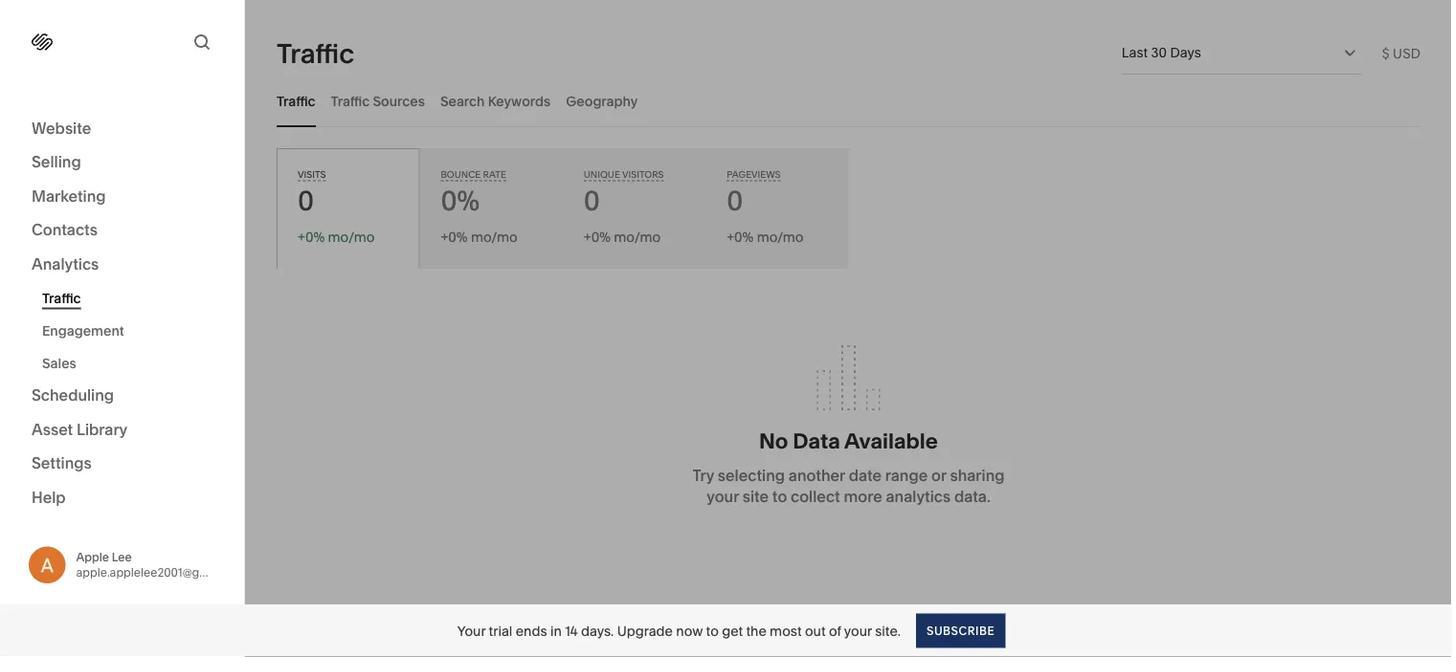 Task type: vqa. For each thing, say whether or not it's contained in the screenshot.
sharing
yes



Task type: locate. For each thing, give the bounding box(es) containing it.
website link
[[32, 118, 213, 140]]

0 horizontal spatial 0
[[298, 185, 314, 217]]

contacts
[[32, 221, 98, 239]]

traffic sources
[[331, 93, 425, 109]]

last 30 days
[[1122, 45, 1202, 61]]

in
[[550, 623, 562, 640]]

1 vertical spatial your
[[844, 623, 872, 640]]

0 horizontal spatial your
[[707, 487, 739, 506]]

traffic down analytics
[[42, 290, 81, 306]]

2 0 from the left
[[584, 185, 600, 217]]

sources
[[373, 93, 425, 109]]

0% mo/mo
[[448, 229, 518, 246]]

pageviews
[[727, 169, 781, 180]]

try selecting another date range or sharing your site to collect more analytics data.
[[693, 466, 1005, 506]]

0 down pageviews
[[727, 185, 743, 217]]

2 horizontal spatial 0
[[727, 185, 743, 217]]

to right site at the right of the page
[[773, 487, 787, 506]]

mo/mo
[[328, 229, 375, 246], [471, 229, 518, 246], [614, 229, 661, 246], [757, 229, 804, 246]]

to left get
[[706, 623, 719, 640]]

analytics link
[[32, 254, 213, 276]]

$
[[1382, 45, 1390, 61]]

data
[[793, 429, 840, 454]]

marketing link
[[32, 186, 213, 208]]

3 0 from the left
[[727, 185, 743, 217]]

trial
[[489, 623, 513, 640]]

0 horizontal spatial to
[[706, 623, 719, 640]]

asset
[[32, 420, 73, 439]]

3 mo/mo from the left
[[614, 229, 661, 246]]

your right of
[[844, 623, 872, 640]]

0% inside unique visitors 0 0% mo/mo
[[591, 229, 611, 246]]

last 30 days button
[[1122, 32, 1361, 74]]

0% down unique
[[591, 229, 611, 246]]

1 0 from the left
[[298, 185, 314, 217]]

0 down visits
[[298, 185, 314, 217]]

0% down bounce at left top
[[441, 185, 480, 217]]

1 horizontal spatial 0
[[584, 185, 600, 217]]

or
[[932, 466, 947, 485]]

selling link
[[32, 152, 213, 174]]

sharing
[[950, 466, 1005, 485]]

selling
[[32, 153, 81, 171]]

subscribe
[[927, 624, 995, 638]]

asset library
[[32, 420, 128, 439]]

0% for bounce rate 0%
[[441, 185, 480, 217]]

2 mo/mo from the left
[[471, 229, 518, 246]]

traffic inside button
[[331, 93, 370, 109]]

0% inside pageviews 0 0% mo/mo
[[734, 229, 754, 246]]

scheduling
[[32, 386, 114, 405]]

rate
[[483, 169, 506, 180]]

0 vertical spatial to
[[773, 487, 787, 506]]

available
[[845, 429, 938, 454]]

0% inside bounce rate 0%
[[441, 185, 480, 217]]

0%
[[441, 185, 480, 217], [305, 229, 325, 246], [448, 229, 468, 246], [591, 229, 611, 246], [734, 229, 754, 246]]

4 mo/mo from the left
[[757, 229, 804, 246]]

days
[[1170, 45, 1202, 61]]

traffic link
[[42, 282, 223, 315]]

0 vertical spatial your
[[707, 487, 739, 506]]

lee
[[112, 551, 132, 565]]

the
[[746, 623, 767, 640]]

get
[[722, 623, 743, 640]]

1 horizontal spatial to
[[773, 487, 787, 506]]

out
[[805, 623, 826, 640]]

traffic
[[277, 37, 354, 69], [277, 93, 316, 109], [331, 93, 370, 109], [42, 290, 81, 306]]

0% down visits
[[305, 229, 325, 246]]

analytics
[[32, 255, 99, 273]]

subscribe button
[[916, 614, 1006, 649]]

help link
[[32, 487, 66, 508]]

pageviews 0 0% mo/mo
[[727, 169, 804, 246]]

visits
[[298, 169, 326, 180]]

0 inside visits 0 0% mo/mo
[[298, 185, 314, 217]]

1 horizontal spatial your
[[844, 623, 872, 640]]

your
[[707, 487, 739, 506], [844, 623, 872, 640]]

0 down unique
[[584, 185, 600, 217]]

to
[[773, 487, 787, 506], [706, 623, 719, 640]]

0% inside visits 0 0% mo/mo
[[305, 229, 325, 246]]

0
[[298, 185, 314, 217], [584, 185, 600, 217], [727, 185, 743, 217]]

0% for pageviews 0 0% mo/mo
[[734, 229, 754, 246]]

$ usd
[[1382, 45, 1421, 61]]

date
[[849, 466, 882, 485]]

settings link
[[32, 453, 213, 476]]

apple
[[76, 551, 109, 565]]

0 inside pageviews 0 0% mo/mo
[[727, 185, 743, 217]]

tab list
[[277, 75, 1421, 127]]

search
[[440, 93, 485, 109]]

traffic left the sources
[[331, 93, 370, 109]]

0 for pageviews 0 0% mo/mo
[[727, 185, 743, 217]]

no data available
[[759, 429, 938, 454]]

your down try
[[707, 487, 739, 506]]

1 mo/mo from the left
[[328, 229, 375, 246]]

0% down pageviews
[[734, 229, 754, 246]]

selecting
[[718, 466, 785, 485]]

geography button
[[566, 75, 638, 127]]



Task type: describe. For each thing, give the bounding box(es) containing it.
website
[[32, 119, 91, 137]]

marketing
[[32, 187, 106, 205]]

try
[[693, 466, 714, 485]]

of
[[829, 623, 841, 640]]

usd
[[1393, 45, 1421, 61]]

site.
[[875, 623, 901, 640]]

your trial ends in 14 days. upgrade now to get the most out of your site.
[[457, 623, 901, 640]]

traffic sources button
[[331, 75, 425, 127]]

unique visitors 0 0% mo/mo
[[584, 169, 664, 246]]

library
[[77, 420, 128, 439]]

scheduling link
[[32, 385, 213, 408]]

apple.applelee2001@gmail.com
[[76, 566, 249, 580]]

geography
[[566, 93, 638, 109]]

1 vertical spatial to
[[706, 623, 719, 640]]

bounce
[[441, 169, 481, 180]]

engagement
[[42, 323, 124, 339]]

visits 0 0% mo/mo
[[298, 169, 375, 246]]

site
[[743, 487, 769, 506]]

another
[[789, 466, 845, 485]]

now
[[676, 623, 703, 640]]

sales link
[[42, 347, 223, 380]]

last
[[1122, 45, 1148, 61]]

asset library link
[[32, 419, 213, 442]]

keywords
[[488, 93, 551, 109]]

search keywords button
[[440, 75, 551, 127]]

traffic up traffic button
[[277, 37, 354, 69]]

0% down bounce rate 0%
[[448, 229, 468, 246]]

traffic up visits
[[277, 93, 316, 109]]

0% for visits 0 0% mo/mo
[[305, 229, 325, 246]]

traffic button
[[277, 75, 316, 127]]

traffic inside 'link'
[[42, 290, 81, 306]]

upgrade
[[617, 623, 673, 640]]

contacts link
[[32, 220, 213, 242]]

unique
[[584, 169, 620, 180]]

tab list containing traffic
[[277, 75, 1421, 127]]

most
[[770, 623, 802, 640]]

analytics
[[886, 487, 951, 506]]

sales
[[42, 355, 76, 372]]

14
[[565, 623, 578, 640]]

range
[[885, 466, 928, 485]]

ends
[[516, 623, 547, 640]]

more
[[844, 487, 883, 506]]

mo/mo inside unique visitors 0 0% mo/mo
[[614, 229, 661, 246]]

mo/mo inside visits 0 0% mo/mo
[[328, 229, 375, 246]]

no
[[759, 429, 788, 454]]

engagement link
[[42, 315, 223, 347]]

settings
[[32, 454, 92, 473]]

your inside try selecting another date range or sharing your site to collect more analytics data.
[[707, 487, 739, 506]]

bounce rate 0%
[[441, 169, 506, 217]]

visitors
[[622, 169, 664, 180]]

mo/mo inside pageviews 0 0% mo/mo
[[757, 229, 804, 246]]

apple lee apple.applelee2001@gmail.com
[[76, 551, 249, 580]]

help
[[32, 488, 66, 507]]

30
[[1151, 45, 1167, 61]]

collect
[[791, 487, 840, 506]]

0 inside unique visitors 0 0% mo/mo
[[584, 185, 600, 217]]

0 for visits 0 0% mo/mo
[[298, 185, 314, 217]]

to inside try selecting another date range or sharing your site to collect more analytics data.
[[773, 487, 787, 506]]

data.
[[955, 487, 991, 506]]

days.
[[581, 623, 614, 640]]

your
[[457, 623, 486, 640]]

search keywords
[[440, 93, 551, 109]]



